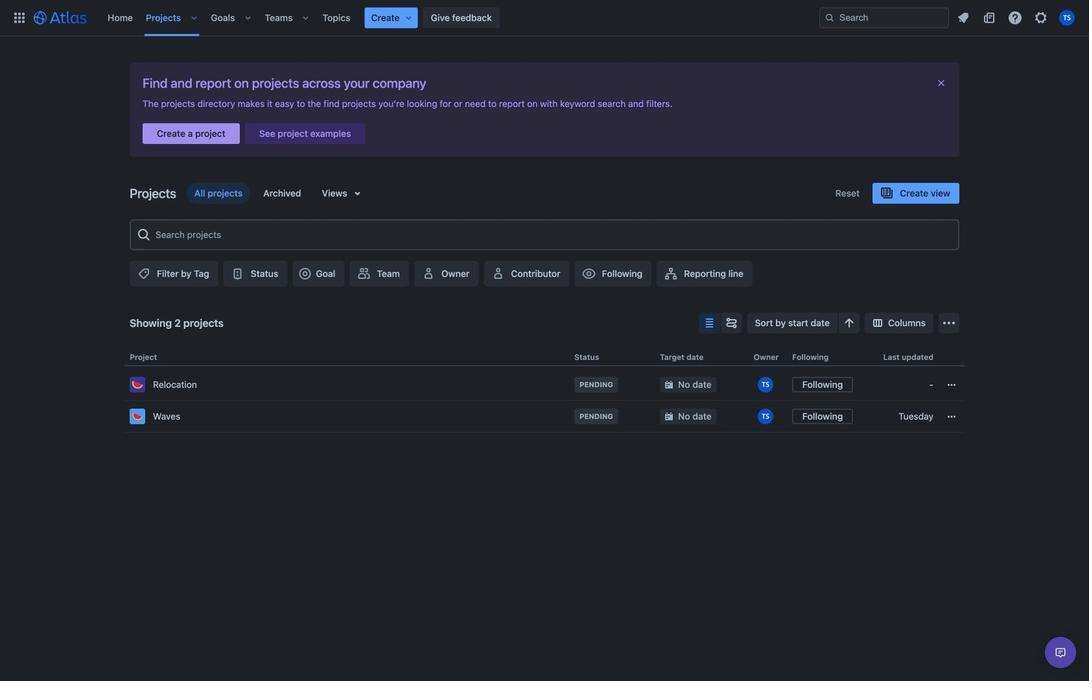 Task type: describe. For each thing, give the bounding box(es) containing it.
display as list image
[[702, 315, 718, 331]]

account image
[[1060, 10, 1075, 26]]

status image
[[230, 266, 246, 281]]

Search field
[[820, 7, 950, 28]]

display as timeline image
[[724, 315, 740, 331]]

notifications image
[[956, 10, 972, 26]]

tag image
[[136, 266, 152, 281]]

top element
[[8, 0, 820, 36]]

reverse sort order image
[[842, 315, 857, 331]]

switch to... image
[[12, 10, 27, 26]]

Search projects field
[[152, 223, 953, 246]]



Task type: vqa. For each thing, say whether or not it's contained in the screenshot.
tag image
yes



Task type: locate. For each thing, give the bounding box(es) containing it.
following image
[[581, 266, 597, 281]]

settings image
[[1034, 10, 1049, 26]]

open intercom messenger image
[[1053, 645, 1069, 660]]

search image
[[825, 13, 835, 23]]

search projects image
[[136, 227, 152, 243]]

close banner image
[[937, 78, 947, 88]]

None search field
[[820, 7, 950, 28]]

help image
[[1008, 10, 1023, 26]]

more options image
[[942, 315, 957, 331]]

banner
[[0, 0, 1090, 36]]



